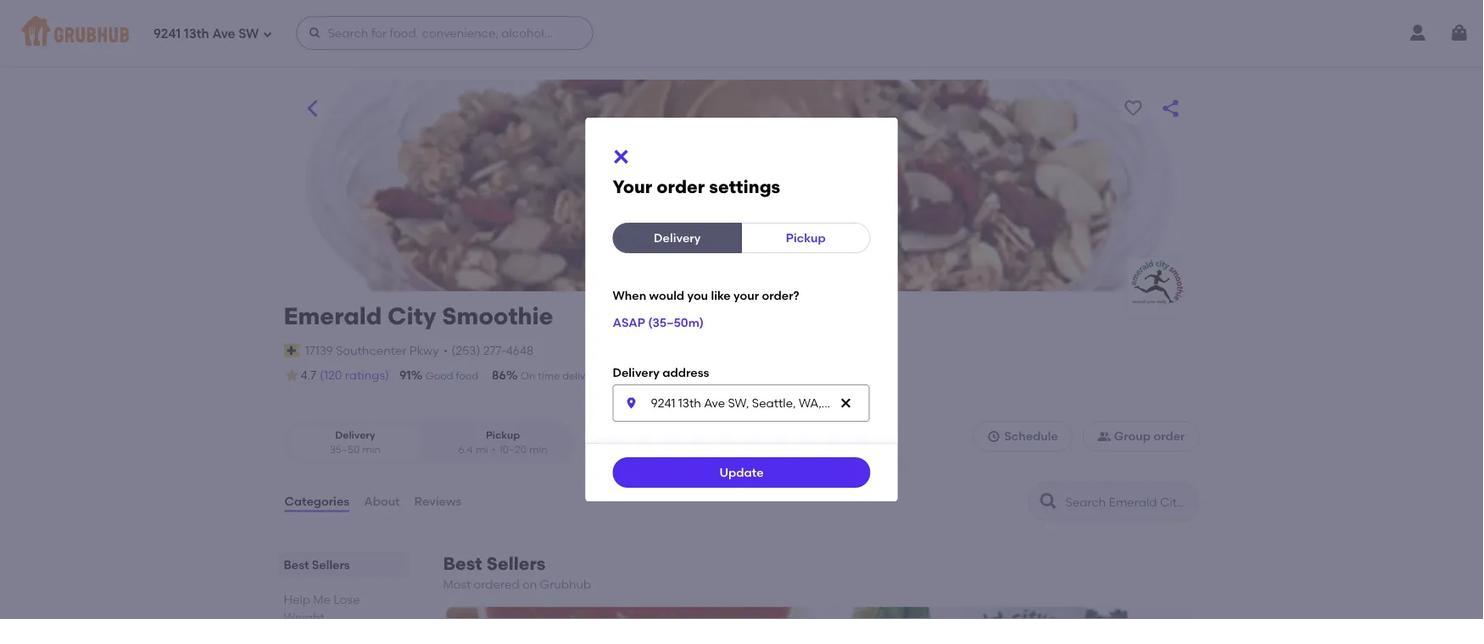 Task type: vqa. For each thing, say whether or not it's contained in the screenshot.
Delivery 35–50 min's Delivery
yes



Task type: describe. For each thing, give the bounding box(es) containing it.
correct
[[643, 370, 681, 382]]

good
[[426, 370, 453, 382]]

9241 13th ave sw
[[154, 26, 259, 42]]

min inside pickup 6.4 mi • 10–20 min
[[529, 444, 548, 456]]

on
[[522, 578, 537, 592]]

when
[[613, 288, 646, 303]]

share icon image
[[1161, 98, 1181, 119]]

good food
[[426, 370, 478, 382]]

ave
[[212, 26, 235, 42]]

ordered
[[474, 578, 520, 592]]

order?
[[762, 288, 799, 303]]

people icon image
[[1097, 430, 1111, 444]]

35–50
[[330, 444, 360, 456]]

address
[[662, 366, 709, 380]]

delivery 35–50 min
[[330, 429, 381, 456]]

9241
[[154, 26, 181, 42]]

(253) 277-4648 button
[[451, 342, 534, 360]]

pkwy
[[409, 344, 439, 358]]

svg image inside schedule button
[[987, 430, 1001, 444]]

sellers for best sellers most ordered on grubhub
[[487, 554, 546, 575]]

pickup for pickup
[[786, 231, 826, 245]]

schedule
[[1004, 430, 1058, 444]]

schedule button
[[973, 422, 1073, 452]]

best sellers most ordered on grubhub
[[443, 554, 591, 592]]

pickup button
[[741, 223, 871, 253]]

help
[[284, 593, 310, 607]]

update
[[719, 466, 764, 480]]

sw
[[238, 26, 259, 42]]

best sellers
[[284, 558, 350, 573]]

svg image inside the main navigation navigation
[[1449, 23, 1470, 43]]

most
[[443, 578, 471, 592]]

save this restaurant button
[[1118, 93, 1149, 124]]

pickup 6.4 mi • 10–20 min
[[458, 429, 548, 456]]

smoothie
[[442, 302, 553, 331]]

delivery for delivery
[[654, 231, 701, 245]]

min inside delivery 35–50 min
[[362, 444, 381, 456]]

mi
[[476, 444, 488, 456]]

me
[[313, 593, 331, 607]]

star icon image
[[284, 367, 301, 384]]

your
[[613, 176, 652, 198]]

• inside pickup 6.4 mi • 10–20 min
[[492, 444, 496, 456]]

10–20
[[499, 444, 527, 456]]

about button
[[363, 472, 401, 533]]

caret left icon image
[[302, 98, 323, 119]]

help me lose weight tab
[[284, 591, 402, 620]]

time
[[538, 370, 560, 382]]

4648
[[506, 344, 534, 358]]

delivery address
[[613, 366, 709, 380]]

when would you like your order?
[[613, 288, 799, 303]]

food
[[456, 370, 478, 382]]

grubhub
[[540, 578, 591, 592]]

13th
[[184, 26, 209, 42]]

group
[[1114, 430, 1151, 444]]

• (253) 277-4648
[[443, 344, 534, 358]]

order for correct
[[683, 370, 710, 382]]

93
[[614, 368, 628, 383]]

86
[[492, 368, 506, 383]]

save this restaurant image
[[1123, 98, 1144, 119]]



Task type: locate. For each thing, give the bounding box(es) containing it.
southcenter
[[336, 344, 407, 358]]

delivery left address in the bottom of the page
[[613, 366, 660, 380]]

0 vertical spatial svg image
[[1449, 23, 1470, 43]]

city
[[388, 302, 436, 331]]

order right group
[[1154, 430, 1185, 444]]

1 horizontal spatial min
[[529, 444, 548, 456]]

option group containing delivery 35–50 min
[[284, 422, 575, 465]]

order inside 'button'
[[1154, 430, 1185, 444]]

min right 35–50
[[362, 444, 381, 456]]

best up the help
[[284, 558, 309, 573]]

• right mi
[[492, 444, 496, 456]]

help me lose weight
[[284, 593, 360, 620]]

best inside best sellers tab
[[284, 558, 309, 573]]

sellers
[[487, 554, 546, 575], [312, 558, 350, 573]]

1 horizontal spatial sellers
[[487, 554, 546, 575]]

4.7
[[301, 369, 316, 383]]

delivery button
[[613, 223, 742, 253]]

1 min from the left
[[362, 444, 381, 456]]

reviews button
[[413, 472, 462, 533]]

ratings)
[[345, 368, 389, 383]]

17139 southcenter pkwy button
[[304, 342, 440, 360]]

categories
[[285, 495, 350, 509]]

subscription pass image
[[284, 344, 301, 358]]

order for group
[[1154, 430, 1185, 444]]

17139 southcenter pkwy
[[305, 344, 439, 358]]

asap (35–50m) button
[[613, 307, 704, 338]]

(120
[[320, 368, 342, 383]]

your
[[734, 288, 759, 303]]

lose
[[334, 593, 360, 607]]

•
[[443, 344, 448, 358], [492, 444, 496, 456]]

group order
[[1114, 430, 1185, 444]]

277-
[[483, 344, 506, 358]]

pickup for pickup 6.4 mi • 10–20 min
[[486, 429, 520, 442]]

1 horizontal spatial svg image
[[1449, 23, 1470, 43]]

you
[[687, 288, 708, 303]]

sellers up the me
[[312, 558, 350, 573]]

Search Emerald City Smoothie search field
[[1064, 495, 1194, 511]]

0 vertical spatial pickup
[[786, 231, 826, 245]]

on
[[521, 370, 535, 382]]

delivery
[[562, 370, 601, 382]]

(35–50m)
[[648, 315, 704, 330]]

categories button
[[284, 472, 350, 533]]

best for best sellers most ordered on grubhub
[[443, 554, 482, 575]]

pickup inside pickup 6.4 mi • 10–20 min
[[486, 429, 520, 442]]

pickup inside button
[[786, 231, 826, 245]]

delivery inside delivery 35–50 min
[[335, 429, 375, 442]]

svg image
[[308, 26, 322, 40], [262, 29, 273, 39], [611, 147, 631, 167], [625, 397, 638, 411], [839, 397, 853, 411]]

emerald city smoothie
[[284, 302, 553, 331]]

pickup up 10–20
[[486, 429, 520, 442]]

6.4
[[458, 444, 473, 456]]

0 horizontal spatial sellers
[[312, 558, 350, 573]]

asap (35–50m)
[[613, 315, 704, 330]]

asap
[[613, 315, 645, 330]]

group order button
[[1083, 422, 1200, 452]]

delivery inside button
[[654, 231, 701, 245]]

order right correct
[[683, 370, 710, 382]]

0 vertical spatial delivery
[[654, 231, 701, 245]]

emerald city smoothie logo image
[[1127, 258, 1186, 317]]

best
[[443, 554, 482, 575], [284, 558, 309, 573]]

sellers up on
[[487, 554, 546, 575]]

2 vertical spatial order
[[1154, 430, 1185, 444]]

settings
[[709, 176, 780, 198]]

delivery up 35–50
[[335, 429, 375, 442]]

emerald
[[284, 302, 382, 331]]

would
[[649, 288, 685, 303]]

1 vertical spatial delivery
[[613, 366, 660, 380]]

• left (253)
[[443, 344, 448, 358]]

like
[[711, 288, 731, 303]]

1 horizontal spatial best
[[443, 554, 482, 575]]

Search Address search field
[[613, 385, 870, 422]]

best sellers tab
[[284, 556, 402, 574]]

search icon image
[[1038, 492, 1059, 512]]

1 vertical spatial •
[[492, 444, 496, 456]]

sellers for best sellers
[[312, 558, 350, 573]]

(253)
[[451, 344, 480, 358]]

1 vertical spatial svg image
[[987, 430, 1001, 444]]

17139
[[305, 344, 333, 358]]

svg image
[[1449, 23, 1470, 43], [987, 430, 1001, 444]]

reviews
[[414, 495, 462, 509]]

pickup up "order?"
[[786, 231, 826, 245]]

sellers inside tab
[[312, 558, 350, 573]]

1 horizontal spatial •
[[492, 444, 496, 456]]

1 vertical spatial pickup
[[486, 429, 520, 442]]

0 horizontal spatial best
[[284, 558, 309, 573]]

your order settings
[[613, 176, 780, 198]]

0 horizontal spatial min
[[362, 444, 381, 456]]

1 vertical spatial order
[[683, 370, 710, 382]]

delivery
[[654, 231, 701, 245], [613, 366, 660, 380], [335, 429, 375, 442]]

1 horizontal spatial pickup
[[786, 231, 826, 245]]

correct order
[[643, 370, 710, 382]]

option group
[[284, 422, 575, 465]]

update button
[[613, 458, 871, 489]]

delivery for delivery 35–50 min
[[335, 429, 375, 442]]

0 horizontal spatial pickup
[[486, 429, 520, 442]]

min right 10–20
[[529, 444, 548, 456]]

best for best sellers
[[284, 558, 309, 573]]

0 horizontal spatial •
[[443, 344, 448, 358]]

2 min from the left
[[529, 444, 548, 456]]

on time delivery
[[521, 370, 601, 382]]

0 vertical spatial order
[[657, 176, 705, 198]]

91
[[399, 368, 411, 383]]

about
[[364, 495, 400, 509]]

delivery for delivery address
[[613, 366, 660, 380]]

order for your
[[657, 176, 705, 198]]

order
[[657, 176, 705, 198], [683, 370, 710, 382], [1154, 430, 1185, 444]]

pickup
[[786, 231, 826, 245], [486, 429, 520, 442]]

best up most on the left bottom
[[443, 554, 482, 575]]

2 vertical spatial delivery
[[335, 429, 375, 442]]

best inside best sellers most ordered on grubhub
[[443, 554, 482, 575]]

0 horizontal spatial svg image
[[987, 430, 1001, 444]]

(120 ratings)
[[320, 368, 389, 383]]

weight
[[284, 611, 325, 620]]

min
[[362, 444, 381, 456], [529, 444, 548, 456]]

order right "your"
[[657, 176, 705, 198]]

delivery down your order settings
[[654, 231, 701, 245]]

0 vertical spatial •
[[443, 344, 448, 358]]

sellers inside best sellers most ordered on grubhub
[[487, 554, 546, 575]]

main navigation navigation
[[0, 0, 1483, 66]]



